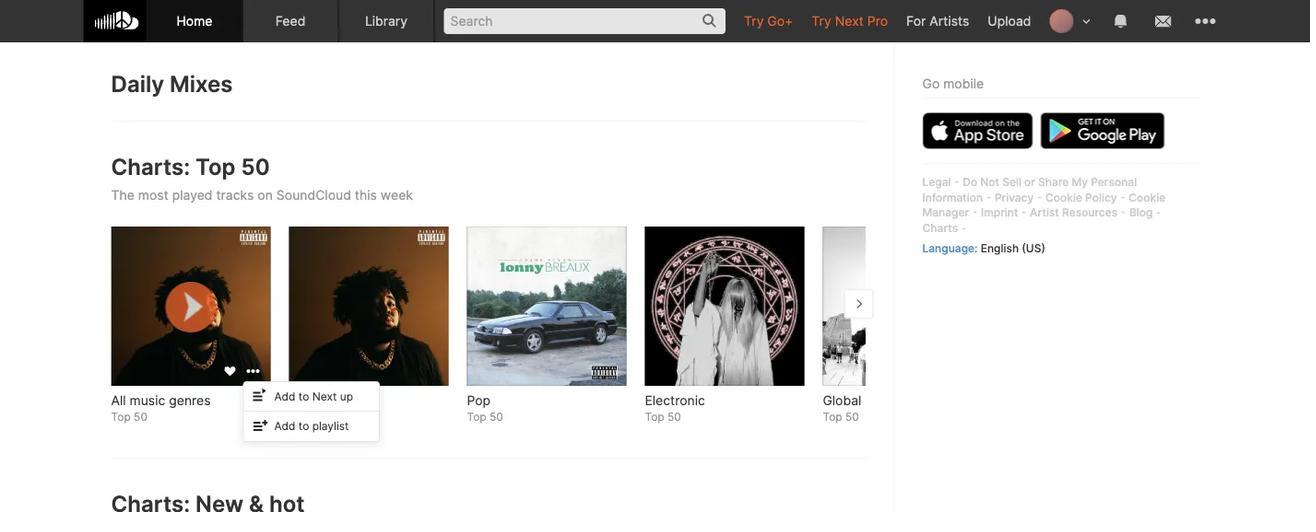 Task type: locate. For each thing, give the bounding box(es) containing it.
0 vertical spatial add
[[274, 390, 296, 403]]

tracks
[[216, 188, 254, 203]]

add for add to next up
[[274, 390, 296, 403]]

resources
[[1062, 206, 1118, 220]]

cookie
[[1046, 191, 1082, 204], [1129, 191, 1166, 204]]

global beats top 50
[[823, 393, 900, 424]]

artist resources link
[[1030, 206, 1118, 220]]

feed link
[[243, 0, 339, 42]]

50 down hop
[[312, 411, 325, 424]]

50 inside the pop top 50
[[490, 411, 503, 424]]

try left go+ on the right of the page
[[744, 13, 764, 29]]

cookie manager link
[[923, 191, 1166, 220]]

top inside all music genres top 50
[[111, 411, 131, 424]]

go+
[[767, 13, 793, 29]]

cookie manager
[[923, 191, 1166, 220]]

2 to from the top
[[299, 420, 309, 433]]

1 horizontal spatial try
[[812, 13, 832, 29]]

50 up on
[[241, 154, 270, 181]]

english
[[981, 242, 1019, 255]]

home link
[[147, 0, 243, 42]]

top inside global beats top 50
[[823, 411, 842, 424]]

2 cookie from the left
[[1129, 191, 1166, 204]]

None search field
[[435, 0, 735, 41]]

Search search field
[[444, 8, 726, 34]]

hip-
[[289, 393, 315, 408]]

top down all
[[111, 411, 131, 424]]

top 50: hip-hop & rap element
[[289, 227, 449, 386]]

top down pop
[[467, 411, 487, 424]]

(us)
[[1022, 242, 1046, 255]]

1 vertical spatial next
[[312, 390, 337, 403]]

blog link
[[1129, 206, 1153, 220]]

try right go+ on the right of the page
[[812, 13, 832, 29]]

0 vertical spatial next
[[835, 13, 864, 29]]

library link
[[339, 0, 435, 42]]

mixes
[[170, 71, 233, 98]]

top 50: electronic element
[[645, 227, 804, 386]]

policy
[[1085, 191, 1117, 204]]

hop
[[315, 393, 339, 408]]

⁃
[[954, 175, 960, 189], [986, 191, 992, 204], [1037, 191, 1043, 204], [1120, 191, 1126, 204], [972, 206, 978, 220], [1021, 206, 1027, 220], [1121, 206, 1126, 220], [1156, 206, 1162, 220], [961, 222, 967, 235]]

add up add to playlist
[[274, 390, 296, 403]]

⁃ imprint ⁃ artist resources ⁃ blog ⁃ charts ⁃ language: english (us)
[[923, 206, 1162, 255]]

0 horizontal spatial cookie
[[1046, 191, 1082, 204]]

do not sell or share my personal information link
[[923, 175, 1137, 204]]

do
[[963, 175, 978, 189]]

50
[[241, 154, 270, 181], [134, 411, 147, 424], [312, 411, 325, 424], [490, 411, 503, 424], [668, 411, 681, 424], [846, 411, 859, 424]]

top
[[196, 154, 236, 181], [111, 411, 131, 424], [289, 411, 309, 424], [467, 411, 487, 424], [645, 411, 664, 424], [823, 411, 842, 424]]

electronic link
[[645, 392, 804, 410]]

top 50: all music genres element
[[111, 227, 271, 386]]

next left up
[[312, 390, 337, 403]]

50 down global at right bottom
[[846, 411, 859, 424]]

next
[[835, 13, 864, 29], [312, 390, 337, 403]]

artist
[[1030, 206, 1059, 220]]

50 inside electronic top 50
[[668, 411, 681, 424]]

top inside the pop top 50
[[467, 411, 487, 424]]

imprint link
[[981, 206, 1018, 220]]

1 vertical spatial to
[[299, 420, 309, 433]]

charts: top 50 the most played tracks on soundcloud this week
[[111, 154, 413, 203]]

1 vertical spatial add
[[274, 420, 296, 433]]

cookie up 'artist resources' link
[[1046, 191, 1082, 204]]

to down hip-
[[299, 420, 309, 433]]

0 vertical spatial to
[[299, 390, 309, 403]]

add to playlist button
[[244, 412, 379, 442]]

top inside electronic top 50
[[645, 411, 664, 424]]

add
[[274, 390, 296, 403], [274, 420, 296, 433]]

language:
[[923, 242, 978, 255]]

50 inside global beats top 50
[[846, 411, 859, 424]]

to left hop
[[299, 390, 309, 403]]

50 down the electronic
[[668, 411, 681, 424]]

or
[[1024, 175, 1035, 189]]

top down global at right bottom
[[823, 411, 842, 424]]

50 down pop
[[490, 411, 503, 424]]

add for add to playlist
[[274, 420, 296, 433]]

1 to from the top
[[299, 390, 309, 403]]

1 horizontal spatial cookie
[[1129, 191, 1166, 204]]

50 inside hip-hop & rap top 50
[[312, 411, 325, 424]]

top down hip-
[[289, 411, 309, 424]]

pop
[[467, 393, 491, 408]]

to
[[299, 390, 309, 403], [299, 420, 309, 433]]

try
[[744, 13, 764, 29], [812, 13, 832, 29]]

do not sell or share my personal information
[[923, 175, 1137, 204]]

home
[[177, 13, 213, 29]]

global beats link
[[823, 392, 982, 410]]

most
[[138, 188, 169, 203]]

all music genres link
[[111, 392, 271, 410]]

to for next
[[299, 390, 309, 403]]

2 add from the top
[[274, 420, 296, 433]]

this
[[355, 188, 377, 203]]

try next pro
[[812, 13, 888, 29]]

upload link
[[979, 0, 1041, 41]]

on
[[258, 188, 273, 203]]

electronic top 50
[[645, 393, 705, 424]]

cookie up blog
[[1129, 191, 1166, 204]]

0 horizontal spatial next
[[312, 390, 337, 403]]

2 try from the left
[[812, 13, 832, 29]]

pro
[[867, 13, 888, 29]]

1 add from the top
[[274, 390, 296, 403]]

global
[[823, 393, 862, 408]]

50 down music
[[134, 411, 147, 424]]

imprint
[[981, 206, 1018, 220]]

information
[[923, 191, 983, 204]]

daily mixes
[[111, 71, 233, 98]]

0 horizontal spatial try
[[744, 13, 764, 29]]

all
[[111, 393, 126, 408]]

1 try from the left
[[744, 13, 764, 29]]

top down the electronic
[[645, 411, 664, 424]]

privacy link
[[995, 191, 1034, 204]]

top up tracks
[[196, 154, 236, 181]]

rap
[[354, 393, 378, 408]]

next left pro
[[835, 13, 864, 29]]

add down hip-
[[274, 420, 296, 433]]

1 horizontal spatial next
[[835, 13, 864, 29]]

genres
[[169, 393, 211, 408]]

mobile
[[943, 76, 984, 92]]

not
[[980, 175, 1000, 189]]

for
[[906, 13, 926, 29]]

pop top 50
[[467, 393, 503, 424]]

electronic
[[645, 393, 705, 408]]

library
[[365, 13, 408, 29]]



Task type: vqa. For each thing, say whether or not it's contained in the screenshot.
Subscribe
no



Task type: describe. For each thing, give the bounding box(es) containing it.
upload
[[988, 13, 1031, 29]]

go
[[923, 76, 940, 92]]

top 50: global beats element
[[823, 227, 982, 386]]

privacy
[[995, 191, 1034, 204]]

blog
[[1129, 206, 1153, 220]]

played
[[172, 188, 213, 203]]

50 inside charts: top 50 the most played tracks on soundcloud this week
[[241, 154, 270, 181]]

legal link
[[923, 175, 951, 189]]

playlist
[[312, 420, 349, 433]]

add to playlist
[[274, 420, 349, 433]]

top 50: pop element
[[467, 227, 626, 386]]

legal ⁃
[[923, 175, 963, 189]]

sell
[[1002, 175, 1022, 189]]

the
[[111, 188, 135, 203]]

next inside button
[[312, 390, 337, 403]]

pop link
[[467, 392, 626, 410]]

50 inside all music genres top 50
[[134, 411, 147, 424]]

cookie policy link
[[1046, 191, 1117, 204]]

to for playlist
[[299, 420, 309, 433]]

my
[[1072, 175, 1088, 189]]

share
[[1038, 175, 1069, 189]]

for artists link
[[897, 0, 979, 41]]

soundcloud
[[276, 188, 351, 203]]

cookie inside cookie manager
[[1129, 191, 1166, 204]]

legal
[[923, 175, 951, 189]]

top inside hip-hop & rap top 50
[[289, 411, 309, 424]]

add to next up
[[274, 390, 353, 403]]

for artists
[[906, 13, 969, 29]]

charts:
[[111, 154, 190, 181]]

try go+ link
[[735, 0, 803, 41]]

add to next up button
[[244, 383, 379, 412]]

beats
[[865, 393, 900, 408]]

charts
[[923, 222, 958, 235]]

⁃ privacy ⁃ cookie policy ⁃
[[983, 191, 1129, 204]]

1 cookie from the left
[[1046, 191, 1082, 204]]

charts link
[[923, 222, 958, 235]]

try for try go+
[[744, 13, 764, 29]]

top inside charts: top 50 the most played tracks on soundcloud this week
[[196, 154, 236, 181]]

daily
[[111, 71, 164, 98]]

hip-hop & rap link
[[289, 392, 449, 410]]

artists
[[930, 13, 969, 29]]

hip-hop & rap top 50
[[289, 393, 378, 424]]

all music genres top 50
[[111, 393, 211, 424]]

try for try next pro
[[812, 13, 832, 29]]

music
[[130, 393, 165, 408]]

try next pro link
[[803, 0, 897, 41]]

up
[[340, 390, 353, 403]]

&
[[342, 393, 351, 408]]

try go+
[[744, 13, 793, 29]]

go mobile
[[923, 76, 984, 92]]

personal
[[1091, 175, 1137, 189]]

week
[[381, 188, 413, 203]]

manager
[[923, 206, 969, 220]]

feed
[[275, 13, 306, 29]]

bob builder's avatar element
[[1050, 9, 1074, 33]]



